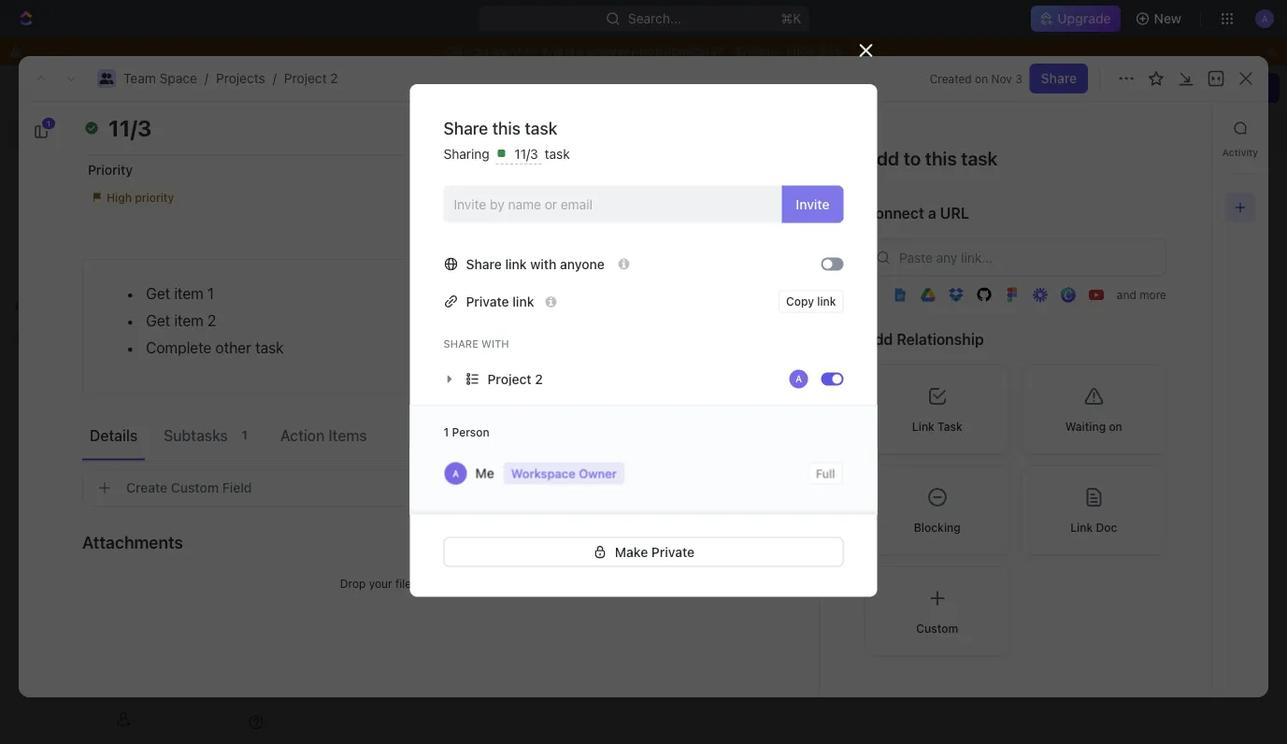 Task type: locate. For each thing, give the bounding box(es) containing it.
edit left layout:
[[1049, 80, 1072, 95]]

with up project 2
[[482, 338, 509, 350]]

share up 'sharing'
[[444, 118, 488, 138]]

connect
[[865, 204, 925, 222]]

task inside get item 1 get item 2 complete other task
[[255, 339, 284, 357]]

share right the 3
[[1042, 71, 1077, 86]]

0 vertical spatial on
[[975, 72, 989, 85]]

custom
[[171, 480, 219, 496]]

0 vertical spatial 11/3
[[108, 115, 152, 141]]

0 horizontal spatial and
[[902, 124, 924, 139]]

2 inside get item 1 get item 2 complete other task
[[208, 312, 216, 330]]

1 / from the left
[[205, 71, 209, 86]]

share inside button
[[1042, 71, 1077, 86]]

1 horizontal spatial 2
[[331, 71, 338, 86]]

11/3 down 'status'
[[108, 115, 152, 141]]

1 vertical spatial this
[[493, 118, 521, 138]]

0 horizontal spatial private
[[466, 294, 509, 309]]

task right other
[[255, 339, 284, 357]]

add left relationship
[[865, 330, 893, 348]]

create custom field button
[[82, 469, 756, 507]]

enable
[[736, 43, 778, 59]]

task down cards.
[[962, 147, 998, 169]]

1
[[47, 119, 51, 128], [208, 285, 214, 303], [444, 426, 449, 439], [242, 429, 248, 442]]

1 add from the top
[[865, 147, 900, 169]]

0 horizontal spatial home
[[45, 126, 81, 141]]

details
[[90, 426, 138, 444]]

/
[[205, 71, 209, 86], [273, 71, 277, 86]]

this down resize
[[926, 147, 957, 169]]

1 vertical spatial 11/3
[[511, 146, 542, 162]]

/ right projects
[[273, 71, 277, 86]]

1 vertical spatial add
[[865, 330, 893, 348]]

drag,
[[832, 124, 863, 139]]

private right make
[[652, 544, 695, 560]]

2 vertical spatial this
[[926, 147, 957, 169]]

me
[[476, 466, 494, 481]]

task inside section
[[962, 147, 998, 169]]

and more
[[1117, 288, 1167, 302]]

get
[[146, 285, 170, 303], [146, 312, 170, 330]]

relationship
[[897, 330, 984, 348]]

manage cards
[[1180, 80, 1269, 95]]

1 vertical spatial your
[[369, 577, 392, 590]]

1 horizontal spatial home
[[313, 80, 349, 95]]

a down "copy"
[[796, 374, 802, 384]]

1 vertical spatial get
[[146, 312, 170, 330]]

this up 'sharing'
[[493, 118, 521, 138]]

1 vertical spatial home
[[45, 126, 81, 141]]

team space / projects / project 2
[[123, 71, 338, 86]]

0 horizontal spatial your
[[369, 577, 392, 590]]

task left home!
[[525, 118, 558, 138]]

and inside task sidebar content section
[[1117, 288, 1137, 302]]

project down share with
[[488, 371, 532, 387]]

1 vertical spatial you
[[791, 124, 813, 139]]

tree
[[7, 354, 271, 479]]

1 horizontal spatial and
[[1117, 288, 1137, 302]]

share for share
[[1042, 71, 1077, 86]]

project
[[284, 71, 327, 86], [488, 371, 532, 387]]

link down share link with anyone
[[513, 294, 534, 309]]

0 horizontal spatial this
[[493, 118, 521, 138]]

url
[[941, 204, 970, 222]]

0 vertical spatial edit
[[1049, 80, 1072, 95]]

space
[[160, 71, 197, 86]]

0 vertical spatial this
[[819, 43, 842, 59]]

0 horizontal spatial you
[[466, 43, 489, 59]]

1 horizontal spatial a
[[796, 374, 802, 384]]

0 horizontal spatial 11/3
[[108, 115, 152, 141]]

a left me
[[453, 468, 459, 479]]

0 vertical spatial private
[[466, 294, 509, 309]]

good afternoon, apple
[[325, 187, 553, 213]]

edit left layout
[[679, 124, 702, 139]]

task sidebar content section
[[819, 102, 1212, 698]]

you right allows
[[791, 124, 813, 139]]

you
[[466, 43, 489, 59], [791, 124, 813, 139]]

1 horizontal spatial project
[[488, 371, 532, 387]]

private
[[466, 294, 509, 309], [652, 544, 695, 560]]

1 vertical spatial edit
[[679, 124, 702, 139]]

with left the anyone
[[531, 256, 557, 272]]

this
[[819, 43, 842, 59], [493, 118, 521, 138], [926, 147, 957, 169]]

a
[[796, 374, 802, 384], [453, 468, 459, 479]]

link right "copy"
[[818, 295, 837, 308]]

0 horizontal spatial on
[[660, 124, 675, 139]]

to right want
[[526, 43, 538, 59]]

1 vertical spatial item
[[174, 312, 204, 330]]

and
[[902, 124, 924, 139], [1117, 288, 1137, 302]]

1 horizontal spatial edit
[[1049, 80, 1072, 95]]

on
[[975, 72, 989, 85], [660, 124, 675, 139]]

to right here
[[447, 577, 458, 590]]

assigned
[[317, 93, 374, 108]]

2
[[331, 71, 338, 86], [208, 312, 216, 330], [535, 371, 543, 387]]

share
[[1042, 71, 1077, 86], [444, 118, 488, 138], [466, 256, 502, 272], [444, 338, 479, 350]]

make
[[615, 544, 648, 560]]

add relationship
[[865, 330, 984, 348]]

0 horizontal spatial 2
[[208, 312, 216, 330]]

edit
[[1049, 80, 1072, 95], [679, 124, 702, 139]]

2 add from the top
[[865, 330, 893, 348]]

nov
[[992, 72, 1013, 85]]

team space link
[[123, 71, 197, 86]]

2 horizontal spatial 2
[[535, 371, 543, 387]]

on left nov
[[975, 72, 989, 85]]

apple
[[493, 187, 553, 213]]

invite
[[796, 196, 830, 212]]

1 horizontal spatial this
[[819, 43, 842, 59]]

edit layout:
[[1049, 80, 1120, 95]]

0 horizontal spatial a
[[453, 468, 459, 479]]

copy link
[[786, 295, 837, 308]]

2 horizontal spatial this
[[926, 147, 957, 169]]

0 vertical spatial item
[[174, 285, 204, 303]]

0 horizontal spatial project
[[284, 71, 327, 86]]

0 vertical spatial 2
[[331, 71, 338, 86]]

on right turning
[[660, 124, 675, 139]]

0 horizontal spatial /
[[205, 71, 209, 86]]

spaces
[[15, 332, 55, 345]]

make private
[[615, 544, 695, 560]]

1 item from the top
[[174, 285, 204, 303]]

11/3
[[108, 115, 152, 141], [511, 146, 542, 162]]

0 horizontal spatial with
[[482, 338, 509, 350]]

1 horizontal spatial you
[[791, 124, 813, 139]]

share down private link
[[444, 338, 479, 350]]

task
[[525, 118, 558, 138], [545, 146, 570, 162], [962, 147, 998, 169], [255, 339, 284, 357]]

attachments button
[[82, 520, 756, 565]]

your left home!
[[538, 124, 564, 139]]

item
[[174, 285, 204, 303], [174, 312, 204, 330]]

0 vertical spatial with
[[531, 256, 557, 272]]

1 vertical spatial private
[[652, 544, 695, 560]]

action items
[[280, 426, 367, 444]]

notifications?
[[640, 43, 723, 59]]

link up private link
[[505, 256, 527, 272]]

your
[[538, 124, 564, 139], [369, 577, 392, 590]]

🏡 customize your home! turning on edit layout allows you to drag, drop, and resize cards.
[[454, 124, 1008, 139]]

subtasks
[[164, 426, 228, 444]]

this right hide in the top of the page
[[819, 43, 842, 59]]

other
[[216, 339, 251, 357]]

0 vertical spatial you
[[466, 43, 489, 59]]

Paste any link... text field
[[865, 239, 1167, 276]]

share for share with
[[444, 338, 479, 350]]

project up assigned
[[284, 71, 327, 86]]

0 horizontal spatial edit
[[679, 124, 702, 139]]

1 vertical spatial on
[[660, 124, 675, 139]]

favorites button
[[7, 296, 72, 318]]

1 horizontal spatial on
[[975, 72, 989, 85]]

1 vertical spatial 2
[[208, 312, 216, 330]]

your left files
[[369, 577, 392, 590]]

share link with anyone
[[466, 256, 608, 272]]

enable
[[541, 43, 583, 59]]

add down drop,
[[865, 147, 900, 169]]

0 vertical spatial add
[[865, 147, 900, 169]]

0 vertical spatial your
[[538, 124, 564, 139]]

you right do
[[466, 43, 489, 59]]

/ right space
[[205, 71, 209, 86]]

11/3 down customize
[[511, 146, 542, 162]]

link for share
[[505, 256, 527, 272]]

and left more
[[1117, 288, 1137, 302]]

created
[[930, 72, 972, 85]]

1 vertical spatial with
[[482, 338, 509, 350]]

1 horizontal spatial /
[[273, 71, 277, 86]]

to up 'connect a url'
[[904, 147, 921, 169]]

new
[[1155, 11, 1182, 26]]

link
[[505, 256, 527, 272], [513, 294, 534, 309], [818, 295, 837, 308]]

create
[[126, 480, 168, 496]]

1 horizontal spatial 11/3
[[511, 146, 542, 162]]

home
[[313, 80, 349, 95], [45, 126, 81, 141]]

1 vertical spatial and
[[1117, 288, 1137, 302]]

share up private link
[[466, 256, 502, 272]]

0 vertical spatial get
[[146, 285, 170, 303]]

activity
[[1223, 147, 1259, 158]]

and right drop,
[[902, 124, 924, 139]]

private up share with
[[466, 294, 509, 309]]

to left the "drag,"
[[816, 124, 828, 139]]



Task type: describe. For each thing, give the bounding box(es) containing it.
1 get from the top
[[146, 285, 170, 303]]

user group image
[[100, 73, 114, 84]]

home link
[[7, 119, 271, 149]]

items
[[329, 426, 367, 444]]

field
[[222, 480, 252, 496]]

anyone
[[560, 256, 605, 272]]

more
[[1140, 288, 1167, 302]]

share for share link with anyone
[[466, 256, 502, 272]]

task sidebar navigation tab list
[[1220, 113, 1262, 223]]

status
[[88, 93, 128, 108]]

home inside 'sidebar' navigation
[[45, 126, 81, 141]]

complete
[[146, 339, 212, 357]]

0 vertical spatial and
[[902, 124, 924, 139]]

share button
[[1030, 64, 1089, 94]]

project 2
[[488, 371, 543, 387]]

projects
[[216, 71, 265, 86]]

get item 1 get item 2 complete other task
[[146, 285, 284, 357]]

private link
[[466, 294, 534, 309]]

want
[[492, 43, 522, 59]]

owner
[[579, 467, 617, 481]]

2 get from the top
[[146, 312, 170, 330]]

do
[[446, 43, 463, 59]]

new button
[[1128, 4, 1193, 34]]

0 vertical spatial project
[[284, 71, 327, 86]]

add for add to this task
[[865, 147, 900, 169]]

add to this task
[[865, 147, 998, 169]]

task down home!
[[545, 146, 570, 162]]

projects link
[[216, 71, 265, 86]]

team
[[123, 71, 156, 86]]

upgrade
[[1058, 11, 1112, 26]]

layout:
[[1076, 80, 1120, 95]]

link for private
[[513, 294, 534, 309]]

2 / from the left
[[273, 71, 277, 86]]

upgrade link
[[1032, 6, 1121, 32]]

copy
[[786, 295, 814, 308]]

1 vertical spatial project
[[488, 371, 532, 387]]

3
[[1016, 72, 1023, 85]]

tree inside 'sidebar' navigation
[[7, 354, 271, 479]]

manage
[[1180, 80, 1229, 95]]

drop,
[[867, 124, 898, 139]]

layout
[[706, 124, 746, 139]]

share for share this task
[[444, 118, 488, 138]]

1 button
[[26, 117, 56, 147]]

connect a url
[[865, 204, 970, 222]]

1 vertical spatial a
[[453, 468, 459, 479]]

1 horizontal spatial with
[[531, 256, 557, 272]]

assigned to
[[317, 93, 390, 108]]

created on nov 3
[[930, 72, 1023, 85]]

0 vertical spatial home
[[313, 80, 349, 95]]

do you want to enable browser notifications? enable hide this
[[446, 43, 842, 59]]

⌘k
[[782, 11, 802, 26]]

resize
[[928, 124, 964, 139]]

1 inside get item 1 get item 2 complete other task
[[208, 285, 214, 303]]

cards.
[[967, 124, 1005, 139]]

browser
[[586, 43, 636, 59]]

1 horizontal spatial private
[[652, 544, 695, 560]]

home!
[[568, 124, 608, 139]]

files
[[396, 577, 418, 590]]

hide
[[787, 43, 816, 59]]

2 item from the top
[[174, 312, 204, 330]]

2 vertical spatial 2
[[535, 371, 543, 387]]

share with
[[444, 338, 509, 350]]

to inside task sidebar content section
[[904, 147, 921, 169]]

good
[[325, 187, 380, 213]]

turning
[[611, 124, 657, 139]]

afternoon,
[[385, 187, 489, 213]]

workspace
[[511, 467, 576, 481]]

action items button
[[273, 419, 375, 452]]

person
[[452, 426, 490, 439]]

share this task
[[444, 118, 558, 138]]

allows
[[750, 124, 787, 139]]

add for add relationship
[[865, 330, 893, 348]]

here
[[421, 577, 444, 590]]

a
[[929, 204, 937, 222]]

action
[[280, 426, 325, 444]]

search...
[[628, 11, 682, 26]]

1 horizontal spatial your
[[538, 124, 564, 139]]

1 person
[[444, 426, 490, 439]]

this inside task sidebar content section
[[926, 147, 957, 169]]

drop
[[340, 577, 366, 590]]

Invite by name or email text field
[[454, 190, 775, 218]]

sharing
[[444, 146, 493, 162]]

0 vertical spatial a
[[796, 374, 802, 384]]

priority
[[88, 162, 133, 178]]

1 inside 'button'
[[47, 119, 51, 128]]

manage cards button
[[1169, 73, 1280, 103]]

details button
[[82, 419, 145, 452]]

create custom field
[[126, 480, 252, 496]]

cards
[[1233, 80, 1269, 95]]

to right assigned
[[378, 93, 390, 108]]

attachments
[[82, 532, 183, 552]]

link for copy
[[818, 295, 837, 308]]

sidebar navigation
[[0, 65, 280, 744]]

workspace owner
[[511, 467, 617, 481]]

🏡
[[454, 124, 467, 139]]

favorites
[[15, 300, 64, 313]]

customize
[[470, 124, 534, 139]]



Task type: vqa. For each thing, say whether or not it's contained in the screenshot.
the My Settings
no



